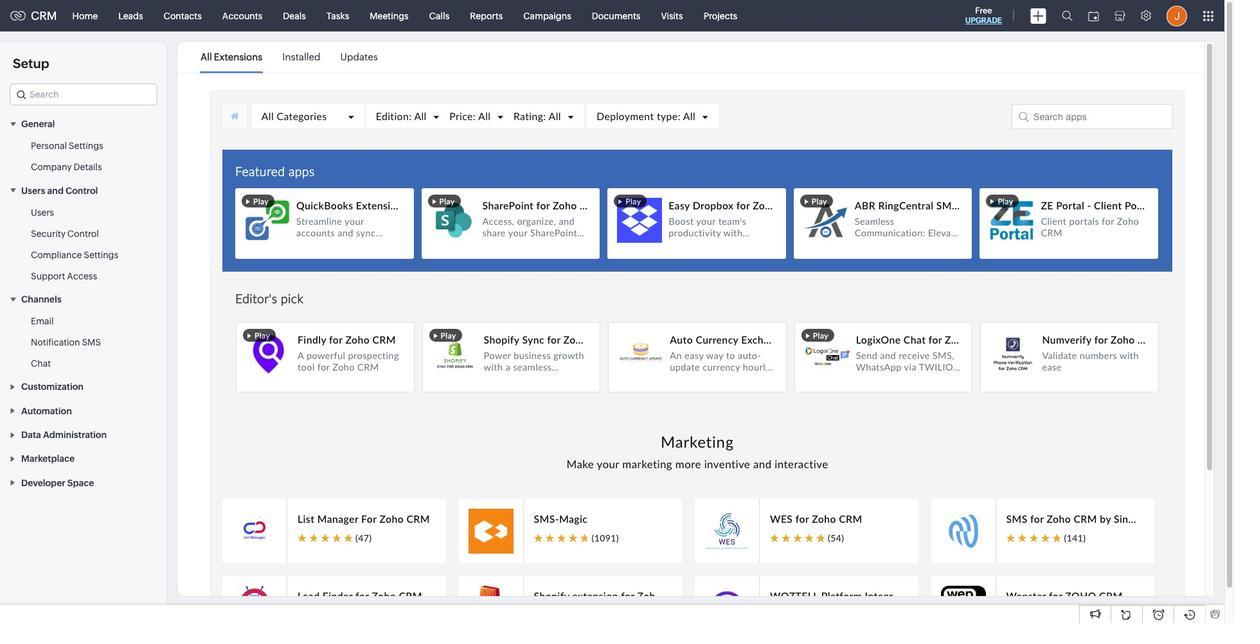 Task type: locate. For each thing, give the bounding box(es) containing it.
settings inside "link"
[[69, 141, 103, 151]]

deals
[[283, 11, 306, 21]]

developer space button
[[0, 471, 167, 495]]

users inside region
[[31, 208, 54, 218]]

customization
[[21, 382, 84, 393]]

1 vertical spatial control
[[67, 229, 99, 239]]

company details link
[[31, 161, 102, 174]]

campaigns link
[[513, 0, 582, 31]]

users and control region
[[0, 202, 167, 287]]

documents link
[[582, 0, 651, 31]]

security control link
[[31, 227, 99, 240]]

visits
[[661, 11, 683, 21]]

users link
[[31, 206, 54, 219]]

None field
[[10, 84, 158, 105]]

details
[[74, 162, 102, 173]]

settings
[[69, 141, 103, 151], [84, 250, 118, 260]]

automation
[[21, 406, 72, 417]]

users
[[21, 186, 45, 196], [31, 208, 54, 218]]

personal settings
[[31, 141, 103, 151]]

security control
[[31, 229, 99, 239]]

channels region
[[0, 311, 167, 375]]

updates
[[341, 51, 378, 62]]

profile element
[[1159, 0, 1195, 31]]

extensions
[[214, 51, 263, 62]]

home link
[[62, 0, 108, 31]]

users left and
[[21, 186, 45, 196]]

visits link
[[651, 0, 694, 31]]

customization button
[[0, 375, 167, 399]]

general region
[[0, 136, 167, 178]]

users up security
[[31, 208, 54, 218]]

control inside dropdown button
[[66, 186, 98, 196]]

users for users and control
[[21, 186, 45, 196]]

settings inside users and control region
[[84, 250, 118, 260]]

profile image
[[1167, 5, 1188, 26]]

users inside dropdown button
[[21, 186, 45, 196]]

channels button
[[0, 287, 167, 311]]

projects link
[[694, 0, 748, 31]]

free
[[976, 6, 993, 15]]

installed
[[283, 51, 321, 62]]

projects
[[704, 11, 738, 21]]

leads link
[[108, 0, 153, 31]]

1 vertical spatial users
[[31, 208, 54, 218]]

contacts link
[[153, 0, 212, 31]]

email
[[31, 316, 54, 327]]

search element
[[1055, 0, 1081, 32]]

control
[[66, 186, 98, 196], [67, 229, 99, 239]]

accounts link
[[212, 0, 273, 31]]

notification
[[31, 338, 80, 348]]

chat link
[[31, 358, 51, 370]]

tasks
[[327, 11, 349, 21]]

company
[[31, 162, 72, 173]]

reports link
[[460, 0, 513, 31]]

developer
[[21, 478, 65, 489]]

data
[[21, 430, 41, 441]]

control up compliance settings
[[67, 229, 99, 239]]

deals link
[[273, 0, 316, 31]]

control down details
[[66, 186, 98, 196]]

personal settings link
[[31, 140, 103, 153]]

settings up details
[[69, 141, 103, 151]]

1 vertical spatial settings
[[84, 250, 118, 260]]

access
[[67, 271, 97, 281]]

settings up access
[[84, 250, 118, 260]]

documents
[[592, 11, 641, 21]]

administration
[[43, 430, 107, 441]]

0 vertical spatial users
[[21, 186, 45, 196]]

contacts
[[164, 11, 202, 21]]

personal
[[31, 141, 67, 151]]

security
[[31, 229, 66, 239]]

create menu element
[[1023, 0, 1055, 31]]

0 vertical spatial settings
[[69, 141, 103, 151]]

installed link
[[283, 42, 321, 72]]

crm link
[[10, 9, 57, 23]]

settings for personal settings
[[69, 141, 103, 151]]

general
[[21, 119, 55, 129]]

data administration button
[[0, 423, 167, 447]]

users and control button
[[0, 178, 167, 202]]

0 vertical spatial control
[[66, 186, 98, 196]]

all extensions
[[201, 51, 263, 62]]

compliance settings link
[[31, 249, 118, 262]]

setup
[[13, 56, 49, 71]]

company details
[[31, 162, 102, 173]]

email link
[[31, 315, 54, 328]]

sms
[[82, 338, 101, 348]]

calls
[[429, 11, 450, 21]]



Task type: describe. For each thing, give the bounding box(es) containing it.
updates link
[[341, 42, 378, 72]]

home
[[72, 11, 98, 21]]

developer space
[[21, 478, 94, 489]]

accounts
[[222, 11, 263, 21]]

channels
[[21, 295, 62, 305]]

users for users
[[31, 208, 54, 218]]

support access link
[[31, 270, 97, 283]]

tasks link
[[316, 0, 360, 31]]

marketplace
[[21, 454, 75, 465]]

compliance settings
[[31, 250, 118, 260]]

users and control
[[21, 186, 98, 196]]

compliance
[[31, 250, 82, 260]]

notification sms link
[[31, 336, 101, 349]]

and
[[47, 186, 64, 196]]

settings for compliance settings
[[84, 250, 118, 260]]

space
[[67, 478, 94, 489]]

notification sms
[[31, 338, 101, 348]]

all
[[201, 51, 212, 62]]

general button
[[0, 112, 167, 136]]

automation button
[[0, 399, 167, 423]]

Search text field
[[10, 84, 157, 105]]

calendar image
[[1089, 11, 1100, 21]]

marketplace button
[[0, 447, 167, 471]]

upgrade
[[966, 16, 1003, 25]]

control inside region
[[67, 229, 99, 239]]

meetings
[[370, 11, 409, 21]]

support access
[[31, 271, 97, 281]]

data administration
[[21, 430, 107, 441]]

support
[[31, 271, 65, 281]]

leads
[[118, 11, 143, 21]]

calls link
[[419, 0, 460, 31]]

create menu image
[[1031, 8, 1047, 23]]

meetings link
[[360, 0, 419, 31]]

search image
[[1062, 10, 1073, 21]]

free upgrade
[[966, 6, 1003, 25]]

all extensions link
[[201, 42, 263, 72]]

reports
[[470, 11, 503, 21]]

campaigns
[[524, 11, 572, 21]]

crm
[[31, 9, 57, 23]]

chat
[[31, 359, 51, 369]]



Task type: vqa. For each thing, say whether or not it's contained in the screenshot.
NEXT RECORD icon
no



